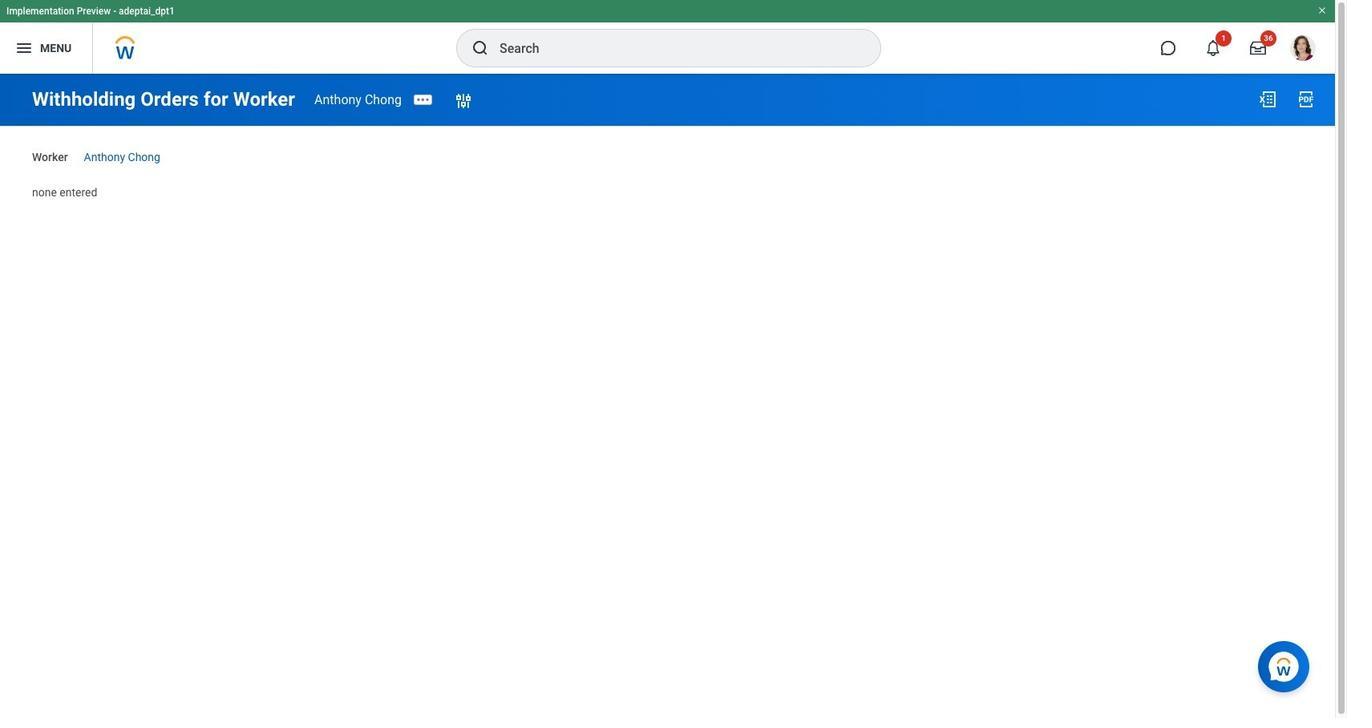 Task type: locate. For each thing, give the bounding box(es) containing it.
banner
[[0, 0, 1336, 74]]

justify image
[[14, 39, 34, 58]]

export to excel image
[[1259, 90, 1278, 109]]

main content
[[0, 74, 1336, 215]]

profile logan mcneil image
[[1291, 35, 1316, 64]]

search image
[[471, 39, 490, 58]]

change selection image
[[454, 92, 473, 111]]



Task type: vqa. For each thing, say whether or not it's contained in the screenshot.
top Vehicle
no



Task type: describe. For each thing, give the bounding box(es) containing it.
inbox large image
[[1251, 40, 1267, 56]]

Search Workday  search field
[[500, 30, 848, 66]]

close environment banner image
[[1318, 6, 1328, 15]]

view printable version (pdf) image
[[1297, 90, 1316, 109]]

notifications large image
[[1206, 40, 1222, 56]]



